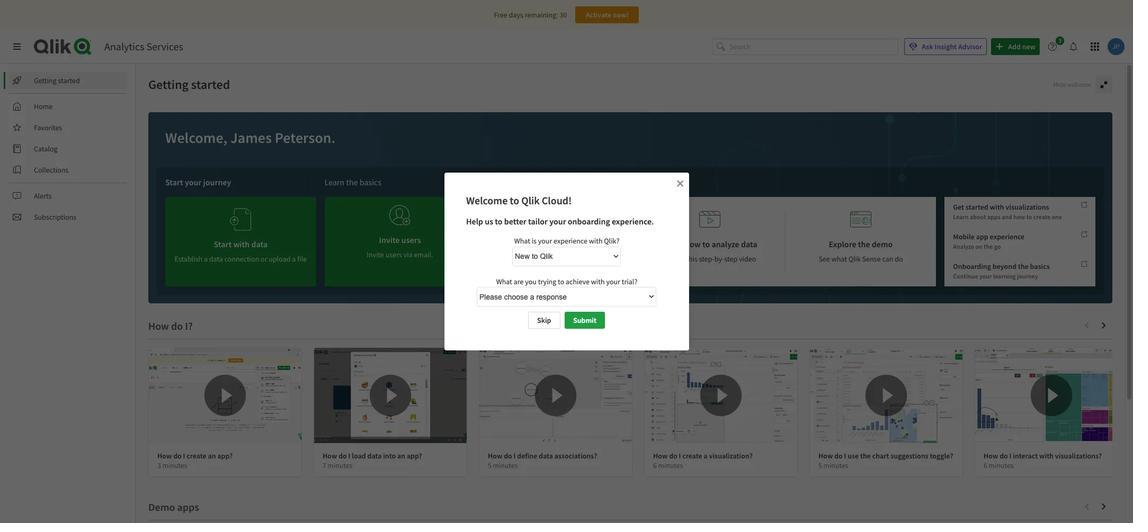 Task type: locate. For each thing, give the bounding box(es) containing it.
how up 7 in the bottom left of the page
[[323, 451, 337, 461]]

2 6 from the left
[[984, 462, 988, 471]]

0 horizontal spatial basics
[[360, 177, 382, 188]]

do for how do i create an app?
[[173, 451, 182, 461]]

submit
[[573, 316, 597, 326]]

0 horizontal spatial getting started
[[34, 76, 80, 85]]

getting started inside welcome, james peterson. main content
[[148, 76, 230, 93]]

invite users invite users via email.
[[367, 235, 433, 260]]

0 vertical spatial invite
[[379, 235, 400, 245]]

analyze
[[522, 239, 550, 250], [953, 243, 975, 251]]

with inside how do i interact with visualizations? 6 minutes
[[1040, 451, 1054, 461]]

data right define
[[539, 451, 553, 461]]

how left interact
[[984, 451, 998, 461]]

onboarding
[[568, 216, 610, 227]]

onboarding beyond the basics continue your learning journey
[[953, 262, 1050, 281]]

analyze down mobile
[[953, 243, 975, 251]]

0 vertical spatial learn
[[325, 177, 345, 188]]

i inside how do i use the chart suggestions toggle? 5 minutes
[[844, 451, 846, 461]]

1 horizontal spatial 6
[[984, 462, 988, 471]]

1 vertical spatial journey
[[1017, 273, 1038, 281]]

minutes right 3
[[162, 462, 187, 471]]

activate
[[586, 10, 612, 20]]

favorites
[[34, 123, 62, 132]]

more
[[484, 177, 502, 188]]

how inside how do i create an app? 3 minutes
[[157, 451, 172, 461]]

associations?
[[555, 451, 597, 461]]

users
[[402, 235, 421, 245], [386, 250, 402, 260]]

collections
[[34, 165, 68, 175]]

explore
[[829, 239, 857, 250]]

1 horizontal spatial what
[[514, 236, 530, 246]]

create
[[1034, 213, 1051, 221], [187, 451, 206, 461], [683, 451, 702, 461]]

your
[[185, 177, 202, 188], [549, 216, 566, 227], [538, 236, 552, 246], [980, 273, 992, 281], [606, 277, 620, 286]]

do for how do i interact with visualizations?
[[1000, 451, 1008, 461]]

on
[[976, 243, 983, 251]]

1 horizontal spatial an
[[397, 451, 405, 461]]

0 horizontal spatial 5
[[488, 462, 492, 471]]

0 horizontal spatial learn
[[325, 177, 345, 188]]

qlik right "what"
[[849, 254, 861, 264]]

1 how from the left
[[157, 451, 172, 461]]

how
[[157, 451, 172, 461], [323, 451, 337, 461], [488, 451, 503, 461], [653, 451, 668, 461], [819, 451, 833, 461], [984, 451, 998, 461]]

to up step-
[[703, 239, 710, 250]]

how do i load data into an app? image
[[314, 348, 467, 444]]

1 horizontal spatial create
[[683, 451, 702, 461]]

how inside how do i use the chart suggestions toggle? 5 minutes
[[819, 451, 833, 461]]

are
[[514, 277, 523, 286]]

do for how do i use the chart suggestions toggle?
[[835, 451, 843, 461]]

getting started link
[[8, 72, 127, 89]]

how do i use the chart suggestions toggle? 5 minutes
[[819, 451, 954, 471]]

the inside how do i use the chart suggestions toggle? 5 minutes
[[861, 451, 871, 461]]

0 vertical spatial qlik
[[521, 194, 540, 207]]

do inside how do i load data into an app? 7 minutes
[[339, 451, 347, 461]]

how left use at the bottom of page
[[819, 451, 833, 461]]

with
[[990, 202, 1004, 212], [589, 236, 602, 246], [591, 277, 605, 286], [1040, 451, 1054, 461]]

can
[[882, 254, 894, 264]]

what left is
[[514, 236, 530, 246]]

advisor
[[959, 42, 983, 51]]

data for learn how to analyze data
[[741, 239, 758, 250]]

minutes inside how do i interact with visualizations? 6 minutes
[[989, 462, 1014, 471]]

2 app? from the left
[[407, 451, 422, 461]]

minutes inside how do i define data associations? 5 minutes
[[493, 462, 518, 471]]

explore the demo image
[[850, 206, 872, 234]]

to inside the learn how to analyze data follow this step-by-step video
[[703, 239, 710, 250]]

2 5 from the left
[[819, 462, 822, 471]]

hide welcome image
[[1100, 81, 1109, 89]]

0 vertical spatial what
[[514, 236, 530, 246]]

0 horizontal spatial create
[[187, 451, 206, 461]]

data
[[580, 239, 597, 250], [741, 239, 758, 250], [553, 254, 567, 264], [367, 451, 382, 461], [539, 451, 553, 461]]

your down onboarding
[[980, 273, 992, 281]]

experience.
[[612, 216, 654, 227]]

qlik?
[[604, 236, 619, 246]]

use
[[848, 451, 859, 461]]

3 i from the left
[[514, 451, 516, 461]]

5 inside how do i define data associations? 5 minutes
[[488, 462, 492, 471]]

2 horizontal spatial learn
[[953, 213, 969, 221]]

i inside how do i define data associations? 5 minutes
[[514, 451, 516, 461]]

0 horizontal spatial analyze
[[522, 239, 550, 250]]

alerts link
[[8, 188, 127, 205]]

0 horizontal spatial qlik
[[521, 194, 540, 207]]

i for how do i interact with visualizations?
[[1010, 451, 1012, 461]]

what for what is your experience with qlik?
[[514, 236, 530, 246]]

to right trying
[[558, 277, 564, 286]]

toggle?
[[930, 451, 954, 461]]

5 i from the left
[[844, 451, 846, 461]]

start
[[165, 177, 183, 188]]

getting started down services
[[148, 76, 230, 93]]

minutes inside how do i create a visualization? 6 minutes
[[658, 462, 683, 471]]

chart
[[873, 451, 889, 461]]

1 an from the left
[[208, 451, 216, 461]]

with right interact
[[1040, 451, 1054, 461]]

invite down invite users image
[[379, 235, 400, 245]]

ask insight advisor button
[[905, 38, 987, 55]]

1 i from the left
[[183, 451, 185, 461]]

minutes down how do i create a visualization? element
[[658, 462, 683, 471]]

get
[[953, 202, 964, 212]]

minutes inside how do i create an app? 3 minutes
[[162, 462, 187, 471]]

i inside how do i create an app? 3 minutes
[[183, 451, 185, 461]]

getting started up 'home' link
[[34, 76, 80, 85]]

3 minutes from the left
[[493, 462, 518, 471]]

close sidebar menu image
[[13, 42, 21, 51]]

do for how do i create a visualization?
[[669, 451, 678, 461]]

0 horizontal spatial what
[[496, 277, 512, 286]]

to down visualizations at the top right of page
[[1027, 213, 1032, 221]]

6 i from the left
[[1010, 451, 1012, 461]]

1 horizontal spatial getting
[[148, 76, 189, 93]]

4 how from the left
[[653, 451, 668, 461]]

create inside how do i create a visualization? 6 minutes
[[683, 451, 702, 461]]

getting down services
[[148, 76, 189, 93]]

minutes for how do i define data associations?
[[493, 462, 518, 471]]

do
[[895, 254, 903, 264], [173, 451, 182, 461], [339, 451, 347, 461], [504, 451, 512, 461], [669, 451, 678, 461], [835, 451, 843, 461], [1000, 451, 1008, 461]]

data inside the learn how to analyze data follow this step-by-step video
[[741, 239, 758, 250]]

experience up go
[[990, 232, 1025, 242]]

4 minutes from the left
[[658, 462, 683, 471]]

6 for how do i create a visualization?
[[653, 462, 657, 471]]

what are you trying to achieve with your trial?
[[496, 277, 637, 286]]

subscriptions
[[34, 212, 76, 222]]

1 vertical spatial qlik
[[849, 254, 861, 264]]

minutes down interact
[[989, 462, 1014, 471]]

learn inside the learn how to analyze data follow this step-by-step video
[[663, 239, 684, 250]]

help us to better tailor your onboarding experience.
[[466, 216, 654, 227]]

how do i interact with visualizations? image
[[976, 348, 1128, 444]]

how inside how do i interact with visualizations? 6 minutes
[[984, 451, 998, 461]]

0 horizontal spatial experience
[[554, 236, 587, 246]]

data inside how do i define data associations? 5 minutes
[[539, 451, 553, 461]]

create inside get started with visualizations learn about apps and how to create one
[[1034, 213, 1051, 221]]

journey inside onboarding beyond the basics continue your learning journey
[[1017, 273, 1038, 281]]

1 horizontal spatial started
[[191, 76, 230, 93]]

0 horizontal spatial started
[[58, 76, 80, 85]]

how inside how do i define data associations? 5 minutes
[[488, 451, 503, 461]]

i inside how do i interact with visualizations? 6 minutes
[[1010, 451, 1012, 461]]

suggestions
[[891, 451, 929, 461]]

started inside get started with visualizations learn about apps and how to create one
[[966, 202, 989, 212]]

how left a
[[653, 451, 668, 461]]

beyond
[[993, 262, 1017, 272]]

1 horizontal spatial experience
[[990, 232, 1025, 242]]

welcome, james peterson.
[[165, 128, 336, 147]]

the
[[346, 177, 358, 188], [858, 239, 870, 250], [984, 243, 993, 251], [1018, 262, 1029, 272], [861, 451, 871, 461]]

6 how from the left
[[984, 451, 998, 461]]

do inside how do i interact with visualizations? 6 minutes
[[1000, 451, 1008, 461]]

1 horizontal spatial qlik
[[849, 254, 861, 264]]

getting inside welcome, james peterson. main content
[[148, 76, 189, 93]]

how up this
[[685, 239, 701, 250]]

6
[[653, 462, 657, 471], [984, 462, 988, 471]]

to down sample
[[569, 254, 575, 264]]

1 horizontal spatial analyze
[[953, 243, 975, 251]]

minutes inside how do i use the chart suggestions toggle? 5 minutes
[[824, 462, 848, 471]]

journey right learning
[[1017, 273, 1038, 281]]

data down sample
[[553, 254, 567, 264]]

how for how do i load data into an app?
[[323, 451, 337, 461]]

is
[[532, 236, 537, 246]]

experience inside mobile app experience analyze on the go
[[990, 232, 1025, 242]]

an
[[208, 451, 216, 461], [397, 451, 405, 461]]

minutes
[[162, 462, 187, 471], [328, 462, 353, 471], [493, 462, 518, 471], [658, 462, 683, 471], [824, 462, 848, 471], [989, 462, 1014, 471]]

how do i define data associations? image
[[480, 348, 632, 444]]

welcome to qlik sense cloud dialog
[[444, 173, 689, 351]]

do inside how do i create a visualization? 6 minutes
[[669, 451, 678, 461]]

insight
[[935, 42, 957, 51]]

data inside how do i load data into an app? 7 minutes
[[367, 451, 382, 461]]

how for how do i use the chart suggestions toggle?
[[819, 451, 833, 461]]

users up the 'via'
[[402, 235, 421, 245]]

app?
[[217, 451, 233, 461], [407, 451, 422, 461]]

peterson.
[[275, 128, 336, 147]]

0 vertical spatial how
[[1014, 213, 1026, 221]]

create inside how do i create an app? 3 minutes
[[187, 451, 206, 461]]

data left 'into'
[[367, 451, 382, 461]]

how up 3
[[157, 451, 172, 461]]

1 vertical spatial basics
[[1030, 262, 1050, 272]]

4 i from the left
[[679, 451, 681, 461]]

0 horizontal spatial getting
[[34, 76, 57, 85]]

how left define
[[488, 451, 503, 461]]

skip
[[537, 316, 551, 326]]

basics
[[360, 177, 382, 188], [1030, 262, 1050, 272]]

1 horizontal spatial learn
[[663, 239, 684, 250]]

3
[[157, 462, 161, 471]]

sense
[[862, 254, 881, 264]]

6 for how do i interact with visualizations?
[[984, 462, 988, 471]]

how inside how do i create a visualization? 6 minutes
[[653, 451, 668, 461]]

2 how from the left
[[323, 451, 337, 461]]

0 horizontal spatial an
[[208, 451, 216, 461]]

the inside mobile app experience analyze on the go
[[984, 243, 993, 251]]

0 horizontal spatial 6
[[653, 462, 657, 471]]

do inside how do i create an app? 3 minutes
[[173, 451, 182, 461]]

2 i from the left
[[348, 451, 351, 461]]

data up the video
[[741, 239, 758, 250]]

how do i load data into an app? element
[[323, 451, 422, 461]]

analyze up experience
[[522, 239, 550, 250]]

1 vertical spatial learn
[[953, 213, 969, 221]]

1 horizontal spatial app?
[[407, 451, 422, 461]]

1 5 from the left
[[488, 462, 492, 471]]

do for how do i define data associations?
[[504, 451, 512, 461]]

your right start
[[185, 177, 202, 188]]

learn for learn the basics
[[325, 177, 345, 188]]

i inside how do i create a visualization? 6 minutes
[[679, 451, 681, 461]]

6 inside how do i create a visualization? 6 minutes
[[653, 462, 657, 471]]

insights
[[577, 254, 601, 264]]

how do i define data associations? element
[[488, 451, 597, 461]]

journey
[[203, 177, 231, 188], [1017, 273, 1038, 281]]

your left trial?
[[606, 277, 620, 286]]

3 how from the left
[[488, 451, 503, 461]]

how right and
[[1014, 213, 1026, 221]]

i for how do i create a visualization?
[[679, 451, 681, 461]]

minutes down use at the bottom of page
[[824, 462, 848, 471]]

how do i create an app? image
[[149, 348, 302, 444]]

experience down help us to better tailor your onboarding experience.
[[554, 236, 587, 246]]

step
[[725, 254, 738, 264]]

i for how do i define data associations?
[[514, 451, 516, 461]]

what for what are you trying to achieve with your trial?
[[496, 277, 512, 286]]

james
[[230, 128, 272, 147]]

how inside how do i load data into an app? 7 minutes
[[323, 451, 337, 461]]

do inside how do i define data associations? 5 minutes
[[504, 451, 512, 461]]

do inside how do i use the chart suggestions toggle? 5 minutes
[[835, 451, 843, 461]]

minutes right 7 in the bottom left of the page
[[328, 462, 353, 471]]

0 vertical spatial basics
[[360, 177, 382, 188]]

1 horizontal spatial getting started
[[148, 76, 230, 93]]

how do i create an app? element
[[157, 451, 233, 461]]

what left are
[[496, 277, 512, 286]]

free
[[494, 10, 508, 20]]

5 minutes from the left
[[824, 462, 848, 471]]

getting up the home
[[34, 76, 57, 85]]

1 minutes from the left
[[162, 462, 187, 471]]

qlik down resources
[[521, 194, 540, 207]]

2 horizontal spatial started
[[966, 202, 989, 212]]

qlik inside dialog
[[521, 194, 540, 207]]

and
[[1002, 213, 1013, 221]]

minutes down define
[[493, 462, 518, 471]]

minutes for how do i interact with visualizations?
[[989, 462, 1014, 471]]

journey right start
[[203, 177, 231, 188]]

i inside how do i load data into an app? 7 minutes
[[348, 451, 351, 461]]

2 vertical spatial learn
[[663, 239, 684, 250]]

visualizations
[[1006, 202, 1050, 212]]

0 horizontal spatial how
[[685, 239, 701, 250]]

1 vertical spatial how
[[685, 239, 701, 250]]

how do i use the chart suggestions toggle? element
[[819, 451, 954, 461]]

video
[[739, 254, 756, 264]]

experience
[[518, 254, 552, 264]]

1 horizontal spatial basics
[[1030, 262, 1050, 272]]

1 app? from the left
[[217, 451, 233, 461]]

with up apps
[[990, 202, 1004, 212]]

1 6 from the left
[[653, 462, 657, 471]]

2 horizontal spatial create
[[1034, 213, 1051, 221]]

invite left the 'via'
[[367, 250, 384, 260]]

activate now! link
[[576, 6, 639, 23]]

create for how do i create a visualization?
[[683, 451, 702, 461]]

0 horizontal spatial journey
[[203, 177, 231, 188]]

1 horizontal spatial how
[[1014, 213, 1026, 221]]

started
[[58, 76, 80, 85], [191, 76, 230, 93], [966, 202, 989, 212]]

a
[[704, 451, 708, 461]]

0 horizontal spatial app?
[[217, 451, 233, 461]]

onboarding
[[953, 262, 991, 272]]

2 an from the left
[[397, 451, 405, 461]]

2 minutes from the left
[[328, 462, 353, 471]]

users left the 'via'
[[386, 250, 402, 260]]

1 horizontal spatial journey
[[1017, 273, 1038, 281]]

experience inside welcome to qlik sense cloud dialog
[[554, 236, 587, 246]]

i
[[183, 451, 185, 461], [348, 451, 351, 461], [514, 451, 516, 461], [679, 451, 681, 461], [844, 451, 846, 461], [1010, 451, 1012, 461]]

to inside analyze sample data experience data to insights
[[569, 254, 575, 264]]

6 inside how do i interact with visualizations? 6 minutes
[[984, 462, 988, 471]]

1 vertical spatial what
[[496, 277, 512, 286]]

1 horizontal spatial 5
[[819, 462, 822, 471]]

6 minutes from the left
[[989, 462, 1014, 471]]

5 inside how do i use the chart suggestions toggle? 5 minutes
[[819, 462, 822, 471]]

5 how from the left
[[819, 451, 833, 461]]

× button
[[676, 175, 684, 190]]

basics inside onboarding beyond the basics continue your learning journey
[[1030, 262, 1050, 272]]



Task type: describe. For each thing, give the bounding box(es) containing it.
how for how do i create an app?
[[157, 451, 172, 461]]

learn inside get started with visualizations learn about apps and how to create one
[[953, 213, 969, 221]]

with inside get started with visualizations learn about apps and how to create one
[[990, 202, 1004, 212]]

collections link
[[8, 162, 127, 179]]

0 vertical spatial journey
[[203, 177, 231, 188]]

minutes inside how do i load data into an app? 7 minutes
[[328, 462, 353, 471]]

visualization?
[[709, 451, 753, 461]]

1 vertical spatial invite
[[367, 250, 384, 260]]

trying
[[538, 277, 556, 286]]

what
[[832, 254, 847, 264]]

skip button
[[528, 312, 560, 329]]

your right tailor
[[549, 216, 566, 227]]

minutes for how do i create a visualization?
[[658, 462, 683, 471]]

learn how to analyze data follow this step-by-step video
[[663, 239, 758, 264]]

your right is
[[538, 236, 552, 246]]

submit button
[[565, 312, 605, 329]]

learn how to analyze data image
[[700, 206, 721, 234]]

with left qlik?
[[589, 236, 602, 246]]

home
[[34, 102, 53, 111]]

how do i create a visualization? image
[[645, 348, 797, 444]]

how inside get started with visualizations learn about apps and how to create one
[[1014, 213, 1026, 221]]

home link
[[8, 98, 127, 115]]

app
[[976, 232, 989, 242]]

0 vertical spatial users
[[402, 235, 421, 245]]

email.
[[414, 250, 433, 260]]

see
[[819, 254, 830, 264]]

data up insights
[[580, 239, 597, 250]]

how do i create a visualization? 6 minutes
[[653, 451, 753, 471]]

start your journey
[[165, 177, 231, 188]]

how for how do i interact with visualizations?
[[984, 451, 998, 461]]

7
[[323, 462, 326, 471]]

by-
[[715, 254, 725, 264]]

visualizations?
[[1055, 451, 1102, 461]]

learn for learn how to analyze data follow this step-by-step video
[[663, 239, 684, 250]]

learning
[[993, 273, 1016, 281]]

i for how do i use the chart suggestions toggle?
[[844, 451, 846, 461]]

go
[[994, 243, 1001, 251]]

started inside the navigation pane element
[[58, 76, 80, 85]]

analytics
[[104, 40, 144, 53]]

cloud!
[[542, 194, 572, 207]]

how do i use the chart suggestions toggle? image
[[810, 348, 963, 444]]

qlik inside explore the demo see what qlik sense can do
[[849, 254, 861, 264]]

30
[[560, 10, 567, 20]]

resources
[[503, 177, 538, 188]]

tailor
[[528, 216, 548, 227]]

subscriptions link
[[8, 209, 127, 226]]

mobile app experience analyze on the go
[[953, 232, 1025, 251]]

how do i interact with visualizations? element
[[984, 451, 1102, 461]]

help
[[466, 216, 483, 227]]

i for how do i load data into an app?
[[348, 451, 351, 461]]

how do i create a visualization? element
[[653, 451, 753, 461]]

1 vertical spatial users
[[386, 250, 402, 260]]

create for how do i create an app?
[[187, 451, 206, 461]]

data for how do i define data associations?
[[539, 451, 553, 461]]

data for analyze sample data
[[553, 254, 567, 264]]

how do i interact with visualizations? 6 minutes
[[984, 451, 1102, 471]]

how do i load data into an app? 7 minutes
[[323, 451, 422, 471]]

data for how do i load data into an app?
[[367, 451, 382, 461]]

about
[[970, 213, 986, 221]]

getting inside the navigation pane element
[[34, 76, 57, 85]]

an inside how do i load data into an app? 7 minutes
[[397, 451, 405, 461]]

analytics services element
[[104, 40, 183, 53]]

days
[[509, 10, 523, 20]]

the inside onboarding beyond the basics continue your learning journey
[[1018, 262, 1029, 272]]

app? inside how do i create an app? 3 minutes
[[217, 451, 233, 461]]

via
[[404, 250, 413, 260]]

ask
[[922, 42, 933, 51]]

catalog link
[[8, 140, 127, 157]]

how inside the learn how to analyze data follow this step-by-step video
[[685, 239, 701, 250]]

explore the demo see what qlik sense can do
[[819, 239, 903, 264]]

with right 'achieve'
[[591, 277, 605, 286]]

invite users image
[[389, 201, 411, 229]]

app? inside how do i load data into an app? 7 minutes
[[407, 451, 422, 461]]

services
[[147, 40, 183, 53]]

your inside onboarding beyond the basics continue your learning journey
[[980, 273, 992, 281]]

analyze inside analyze sample data experience data to insights
[[522, 239, 550, 250]]

interact
[[1013, 451, 1038, 461]]

define
[[517, 451, 537, 461]]

learn the basics
[[325, 177, 382, 188]]

how do i define data associations? 5 minutes
[[488, 451, 597, 471]]

getting started inside the navigation pane element
[[34, 76, 80, 85]]

load
[[352, 451, 366, 461]]

us
[[485, 216, 493, 227]]

alerts
[[34, 191, 52, 201]]

how do i create an app? 3 minutes
[[157, 451, 233, 471]]

the inside explore the demo see what qlik sense can do
[[858, 239, 870, 250]]

trial?
[[622, 277, 637, 286]]

catalog
[[34, 144, 58, 154]]

ask insight advisor
[[922, 42, 983, 51]]

i for how do i create an app?
[[183, 451, 185, 461]]

follow
[[664, 254, 685, 264]]

free days remaining: 30
[[494, 10, 567, 20]]

you
[[525, 277, 536, 286]]

to inside get started with visualizations learn about apps and how to create one
[[1027, 213, 1032, 221]]

this
[[686, 254, 698, 264]]

analytics services
[[104, 40, 183, 53]]

welcome, james peterson. main content
[[136, 64, 1133, 524]]

demo
[[872, 239, 893, 250]]

Search text field
[[730, 38, 898, 55]]

favorites link
[[8, 119, 127, 136]]

now!
[[613, 10, 629, 20]]

to right us
[[495, 216, 502, 227]]

continue
[[953, 273, 978, 281]]

do inside explore the demo see what qlik sense can do
[[895, 254, 903, 264]]

navigation pane element
[[0, 68, 135, 230]]

searchbar element
[[713, 38, 898, 55]]

do for how do i load data into an app?
[[339, 451, 347, 461]]

mobile
[[953, 232, 975, 242]]

analyze inside mobile app experience analyze on the go
[[953, 243, 975, 251]]

activate now!
[[586, 10, 629, 20]]

minutes for how do i create an app?
[[162, 462, 187, 471]]

analyze
[[712, 239, 740, 250]]

more resources
[[484, 177, 538, 188]]

an inside how do i create an app? 3 minutes
[[208, 451, 216, 461]]

step-
[[699, 254, 715, 264]]

analyze sample data image
[[549, 206, 570, 234]]

to down more resources
[[510, 194, 519, 207]]

how for how do i define data associations?
[[488, 451, 503, 461]]

welcome
[[466, 194, 508, 207]]

better
[[504, 216, 526, 227]]

how for how do i create a visualization?
[[653, 451, 668, 461]]

remaining:
[[525, 10, 558, 20]]

welcome to qlik cloud!
[[466, 194, 572, 207]]

into
[[383, 451, 396, 461]]



Task type: vqa. For each thing, say whether or not it's contained in the screenshot.
Jackson
no



